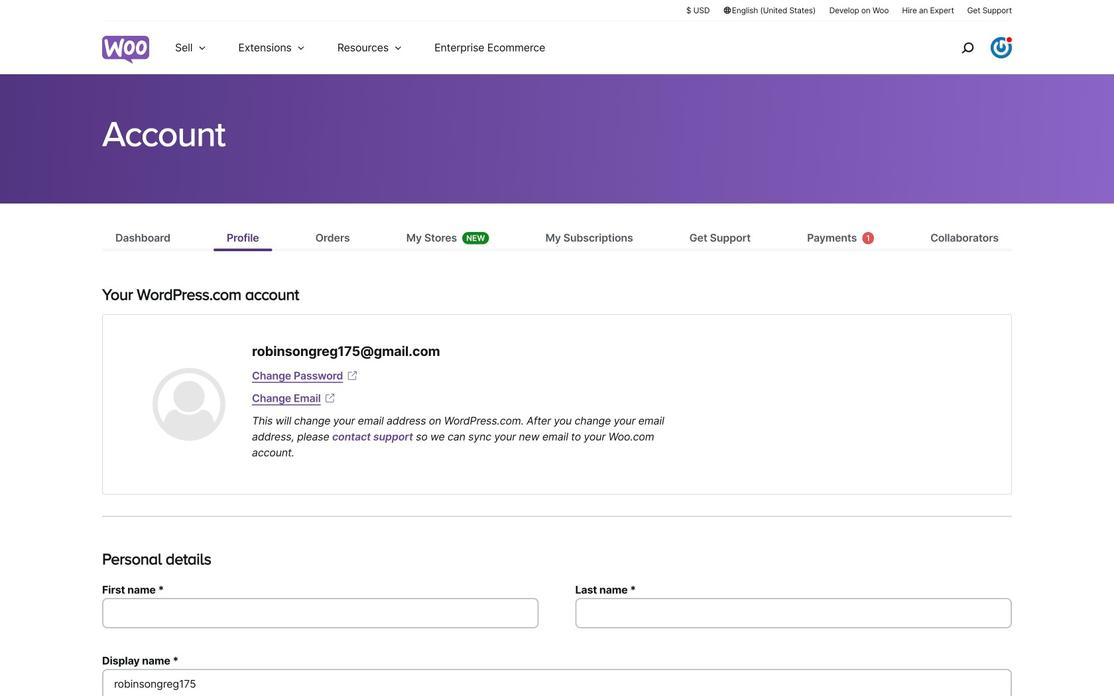 Task type: vqa. For each thing, say whether or not it's contained in the screenshot.
'Gravatar image'
yes



Task type: locate. For each thing, give the bounding box(es) containing it.
open account menu image
[[991, 37, 1012, 58]]

external link image
[[346, 369, 359, 383], [323, 392, 337, 405]]

None text field
[[102, 598, 539, 629], [102, 669, 1012, 696], [102, 598, 539, 629], [102, 669, 1012, 696]]

service navigation menu element
[[933, 26, 1012, 69]]

None text field
[[575, 598, 1012, 629]]

0 vertical spatial external link image
[[346, 369, 359, 383]]

0 horizontal spatial external link image
[[323, 392, 337, 405]]

search image
[[957, 37, 978, 58]]

1 vertical spatial external link image
[[323, 392, 337, 405]]



Task type: describe. For each thing, give the bounding box(es) containing it.
1 horizontal spatial external link image
[[346, 369, 359, 383]]

gravatar image image
[[153, 368, 225, 441]]



